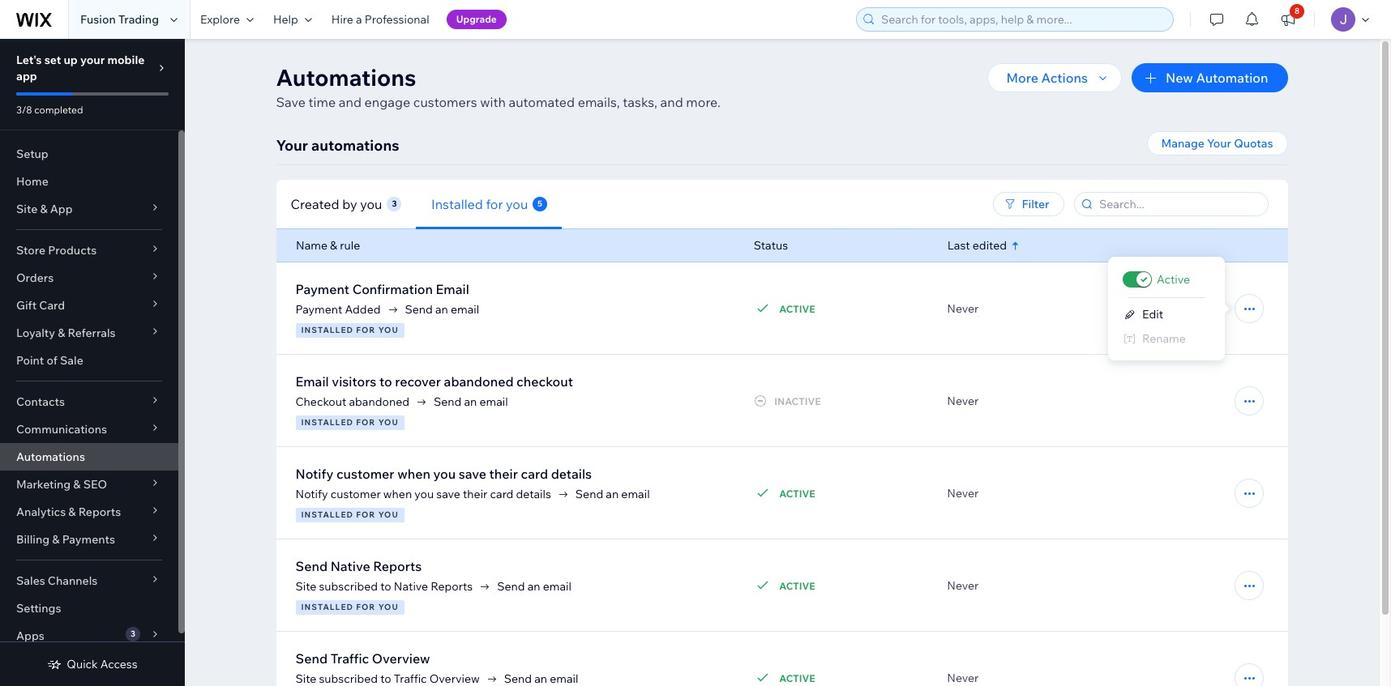 Task type: locate. For each thing, give the bounding box(es) containing it.
1 horizontal spatial 3
[[392, 198, 397, 209]]

4 never from the top
[[947, 579, 979, 594]]

analytics & reports button
[[0, 499, 178, 526]]

Search... field
[[1094, 193, 1263, 216]]

emails,
[[578, 94, 620, 110]]

5 never from the top
[[947, 671, 979, 686]]

send an email
[[405, 302, 479, 317], [434, 395, 508, 410], [576, 487, 650, 502], [497, 580, 572, 594]]

edit
[[1143, 307, 1164, 322]]

marketing & seo
[[16, 478, 107, 492]]

0 vertical spatial 3
[[392, 198, 397, 209]]

& for billing
[[52, 533, 60, 547]]

send for email visitors to recover abandoned checkout
[[434, 395, 462, 410]]

1 horizontal spatial site
[[296, 580, 317, 594]]

1 horizontal spatial their
[[489, 466, 518, 483]]

& up billing & payments
[[68, 505, 76, 520]]

send an email for payment confirmation email
[[405, 302, 479, 317]]

& left "app"
[[40, 202, 48, 217]]

0 vertical spatial site
[[16, 202, 38, 217]]

1 horizontal spatial abandoned
[[444, 374, 514, 390]]

for down "checkout abandoned" at the bottom of the page
[[356, 418, 376, 428]]

you for visitors
[[378, 418, 399, 428]]

recover
[[395, 374, 441, 390]]

0 vertical spatial notify customer when you save their card details
[[296, 466, 592, 483]]

1 you from the top
[[378, 325, 399, 336]]

send an email for send native reports
[[497, 580, 572, 594]]

1 vertical spatial notify
[[296, 487, 328, 502]]

& inside dropdown button
[[40, 202, 48, 217]]

3/8 completed
[[16, 104, 83, 116]]

2 payment from the top
[[296, 302, 343, 317]]

& left rule
[[330, 238, 337, 253]]

tab list
[[276, 180, 789, 229]]

installed down checkout
[[301, 418, 354, 428]]

marketing
[[16, 478, 71, 492]]

installed for send
[[301, 603, 354, 613]]

2 you from the top
[[378, 418, 399, 428]]

never
[[947, 302, 979, 316], [947, 394, 979, 409], [947, 487, 979, 501], [947, 579, 979, 594], [947, 671, 979, 686]]

products
[[48, 243, 97, 258]]

billing
[[16, 533, 50, 547]]

site left subscribed
[[296, 580, 317, 594]]

new
[[1166, 70, 1194, 86]]

installed for you for confirmation
[[301, 325, 399, 336]]

1 for from the top
[[356, 325, 376, 336]]

card
[[521, 466, 548, 483], [490, 487, 514, 502]]

email
[[436, 281, 469, 298], [296, 374, 329, 390]]

0 horizontal spatial reports
[[78, 505, 121, 520]]

0 horizontal spatial 3
[[131, 629, 135, 640]]

details
[[551, 466, 592, 483], [516, 487, 551, 502]]

0 vertical spatial details
[[551, 466, 592, 483]]

filter
[[1022, 197, 1050, 212]]

& inside dropdown button
[[58, 326, 65, 341]]

3 active from the top
[[780, 580, 815, 592]]

email for email visitors to recover abandoned checkout
[[480, 395, 508, 410]]

3 inside "sidebar" element
[[131, 629, 135, 640]]

never for notify customer when you save their card details
[[947, 487, 979, 501]]

site inside dropdown button
[[16, 202, 38, 217]]

installed for you for native
[[301, 603, 399, 613]]

0 vertical spatial automations
[[276, 63, 416, 92]]

manage your quotas button
[[1147, 131, 1288, 156]]

never for payment confirmation email
[[947, 302, 979, 316]]

1 horizontal spatial and
[[661, 94, 683, 110]]

installed down payment added
[[301, 325, 354, 336]]

1 active from the top
[[780, 303, 815, 315]]

0 horizontal spatial automations
[[16, 450, 85, 465]]

to down send native reports at the left bottom of page
[[381, 580, 391, 594]]

your down save
[[276, 136, 308, 155]]

2 your from the left
[[1208, 136, 1232, 151]]

gift card
[[16, 298, 65, 313]]

let's set up your mobile app
[[16, 53, 145, 84]]

& left "seo"
[[73, 478, 81, 492]]

payment for payment added
[[296, 302, 343, 317]]

email right confirmation
[[436, 281, 469, 298]]

0 vertical spatial payment
[[296, 281, 350, 298]]

reports inside popup button
[[78, 505, 121, 520]]

active for payment confirmation email
[[780, 303, 815, 315]]

1 horizontal spatial reports
[[373, 559, 422, 575]]

upgrade
[[456, 13, 497, 25]]

1 horizontal spatial automations
[[276, 63, 416, 92]]

4 you from the top
[[378, 603, 399, 613]]

1 horizontal spatial native
[[394, 580, 428, 594]]

site for site subscribed to native reports
[[296, 580, 317, 594]]

2 installed for you from the top
[[301, 418, 399, 428]]

you up send native reports at the left bottom of page
[[378, 510, 399, 521]]

0 vertical spatial notify
[[296, 466, 334, 483]]

notify
[[296, 466, 334, 483], [296, 487, 328, 502]]

1 vertical spatial 3
[[131, 629, 135, 640]]

0 vertical spatial their
[[489, 466, 518, 483]]

billing & payments
[[16, 533, 115, 547]]

1 horizontal spatial your
[[1208, 136, 1232, 151]]

of
[[47, 354, 57, 368]]

site for site & app
[[16, 202, 38, 217]]

active for send traffic overview
[[780, 673, 815, 685]]

& right billing on the left bottom
[[52, 533, 60, 547]]

0 horizontal spatial your
[[276, 136, 308, 155]]

hire a professional
[[332, 12, 429, 27]]

1 horizontal spatial card
[[521, 466, 548, 483]]

automations up marketing
[[16, 450, 85, 465]]

and right "time"
[[339, 94, 362, 110]]

0 horizontal spatial abandoned
[[349, 395, 410, 410]]

you down 'added'
[[378, 325, 399, 336]]

your left the quotas
[[1208, 136, 1232, 151]]

0 vertical spatial customer
[[336, 466, 395, 483]]

quick
[[67, 658, 98, 672]]

1 vertical spatial site
[[296, 580, 317, 594]]

1 vertical spatial native
[[394, 580, 428, 594]]

3 you from the top
[[378, 510, 399, 521]]

rule
[[340, 238, 360, 253]]

abandoned down the visitors
[[349, 395, 410, 410]]

installed
[[301, 325, 354, 336], [301, 418, 354, 428], [301, 510, 354, 521], [301, 603, 354, 613]]

installed for you
[[301, 325, 399, 336], [301, 418, 399, 428], [301, 510, 399, 521], [301, 603, 399, 613]]

automations up "time"
[[276, 63, 416, 92]]

access
[[100, 658, 138, 672]]

abandoned
[[444, 374, 514, 390], [349, 395, 410, 410]]

you
[[360, 196, 382, 212], [506, 196, 528, 212], [433, 466, 456, 483], [415, 487, 434, 502]]

your
[[80, 53, 105, 67]]

for up send native reports at the left bottom of page
[[356, 510, 376, 521]]

native up subscribed
[[331, 559, 370, 575]]

communications
[[16, 422, 107, 437]]

to for subscribed
[[381, 580, 391, 594]]

send an email for notify customer when you save their card details
[[576, 487, 650, 502]]

3 installed from the top
[[301, 510, 354, 521]]

& for marketing
[[73, 478, 81, 492]]

contacts
[[16, 395, 65, 410]]

0 horizontal spatial native
[[331, 559, 370, 575]]

1 vertical spatial payment
[[296, 302, 343, 317]]

2 vertical spatial reports
[[431, 580, 473, 594]]

an for notify customer when you save their card details
[[606, 487, 619, 502]]

point of sale
[[16, 354, 83, 368]]

0 horizontal spatial email
[[296, 374, 329, 390]]

automations for automations
[[16, 450, 85, 465]]

reports for analytics & reports
[[78, 505, 121, 520]]

payment up payment added
[[296, 281, 350, 298]]

for down 'added'
[[356, 325, 376, 336]]

1 horizontal spatial email
[[436, 281, 469, 298]]

communications button
[[0, 416, 178, 444]]

native
[[331, 559, 370, 575], [394, 580, 428, 594]]

tab list containing created by you
[[276, 180, 789, 229]]

automations
[[311, 136, 399, 155]]

overview
[[372, 651, 430, 667]]

store
[[16, 243, 45, 258]]

explore
[[200, 12, 240, 27]]

send for notify customer when you save their card details
[[576, 487, 604, 502]]

0 vertical spatial reports
[[78, 505, 121, 520]]

3
[[392, 198, 397, 209], [131, 629, 135, 640]]

rename
[[1143, 332, 1186, 346]]

3 installed for you from the top
[[301, 510, 399, 521]]

4 installed for you from the top
[[301, 603, 399, 613]]

up
[[64, 53, 78, 67]]

you down site subscribed to native reports
[[378, 603, 399, 613]]

engage
[[365, 94, 411, 110]]

2 for from the top
[[356, 418, 376, 428]]

0 horizontal spatial their
[[463, 487, 488, 502]]

2 never from the top
[[947, 394, 979, 409]]

site
[[16, 202, 38, 217], [296, 580, 317, 594]]

0 horizontal spatial and
[[339, 94, 362, 110]]

3 inside tab list
[[392, 198, 397, 209]]

point of sale link
[[0, 347, 178, 375]]

rename button
[[1109, 327, 1225, 351]]

installed for you down subscribed
[[301, 603, 399, 613]]

1 vertical spatial notify customer when you save their card details
[[296, 487, 551, 502]]

3 up access
[[131, 629, 135, 640]]

1 vertical spatial save
[[437, 487, 461, 502]]

2 active from the top
[[780, 488, 815, 500]]

for for confirmation
[[356, 325, 376, 336]]

email up checkout
[[296, 374, 329, 390]]

when
[[397, 466, 431, 483], [383, 487, 412, 502]]

edited
[[973, 238, 1007, 253]]

1 payment from the top
[[296, 281, 350, 298]]

0 horizontal spatial site
[[16, 202, 38, 217]]

1 vertical spatial automations
[[16, 450, 85, 465]]

1 vertical spatial reports
[[373, 559, 422, 575]]

3 for from the top
[[356, 510, 376, 521]]

and left the more.
[[661, 94, 683, 110]]

automations inside "sidebar" element
[[16, 450, 85, 465]]

& inside dropdown button
[[73, 478, 81, 492]]

store products button
[[0, 237, 178, 264]]

4 installed from the top
[[301, 603, 354, 613]]

quotas
[[1234, 136, 1274, 151]]

1 vertical spatial details
[[516, 487, 551, 502]]

3 right "by" at the top of the page
[[392, 198, 397, 209]]

let's
[[16, 53, 42, 67]]

2 horizontal spatial reports
[[431, 580, 473, 594]]

native down send native reports at the left bottom of page
[[394, 580, 428, 594]]

sales channels
[[16, 574, 98, 589]]

confirmation
[[352, 281, 433, 298]]

site subscribed to native reports
[[296, 580, 473, 594]]

email for payment confirmation email
[[451, 302, 479, 317]]

checkout
[[517, 374, 573, 390]]

1 installed from the top
[[301, 325, 354, 336]]

installed for notify
[[301, 510, 354, 521]]

added
[[345, 302, 381, 317]]

for for visitors
[[356, 418, 376, 428]]

card
[[39, 298, 65, 313]]

& right the loyalty
[[58, 326, 65, 341]]

installed for you down "checkout abandoned" at the bottom of the page
[[301, 418, 399, 428]]

installed for you for customer
[[301, 510, 399, 521]]

installed down subscribed
[[301, 603, 354, 613]]

0 vertical spatial to
[[379, 374, 392, 390]]

abandoned right recover
[[444, 374, 514, 390]]

customer up send native reports at the left bottom of page
[[331, 487, 381, 502]]

automations inside automations save time and engage customers with automated emails, tasks, and more.
[[276, 63, 416, 92]]

0 vertical spatial when
[[397, 466, 431, 483]]

1 installed for you from the top
[[301, 325, 399, 336]]

& for loyalty
[[58, 326, 65, 341]]

installed for you for visitors
[[301, 418, 399, 428]]

for down subscribed
[[356, 603, 376, 613]]

and
[[339, 94, 362, 110], [661, 94, 683, 110]]

payment left 'added'
[[296, 302, 343, 317]]

1 never from the top
[[947, 302, 979, 316]]

never for email visitors to recover abandoned checkout
[[947, 394, 979, 409]]

for
[[486, 196, 503, 212]]

3 never from the top
[[947, 487, 979, 501]]

you down "checkout abandoned" at the bottom of the page
[[378, 418, 399, 428]]

quick access button
[[47, 658, 138, 672]]

installed for you up send native reports at the left bottom of page
[[301, 510, 399, 521]]

4 for from the top
[[356, 603, 376, 613]]

0 vertical spatial email
[[436, 281, 469, 298]]

trading
[[118, 12, 159, 27]]

1 notify customer when you save their card details from the top
[[296, 466, 592, 483]]

installed up send native reports at the left bottom of page
[[301, 510, 354, 521]]

4 active from the top
[[780, 673, 815, 685]]

active for notify customer when you save their card details
[[780, 488, 815, 500]]

site down home
[[16, 202, 38, 217]]

payment
[[296, 281, 350, 298], [296, 302, 343, 317]]

active
[[780, 303, 815, 315], [780, 488, 815, 500], [780, 580, 815, 592], [780, 673, 815, 685]]

never for send native reports
[[947, 579, 979, 594]]

tasks,
[[623, 94, 658, 110]]

2 installed from the top
[[301, 418, 354, 428]]

menu
[[1109, 267, 1225, 351]]

checkout abandoned
[[296, 395, 410, 410]]

customer down "checkout abandoned" at the bottom of the page
[[336, 466, 395, 483]]

your automations
[[276, 136, 399, 155]]

installed for you down payment added
[[301, 325, 399, 336]]

0 vertical spatial save
[[459, 466, 487, 483]]

to right the visitors
[[379, 374, 392, 390]]

1 vertical spatial card
[[490, 487, 514, 502]]

1 vertical spatial to
[[381, 580, 391, 594]]

installed for payment
[[301, 325, 354, 336]]



Task type: describe. For each thing, give the bounding box(es) containing it.
menu containing active
[[1109, 267, 1225, 351]]

loyalty & referrals button
[[0, 320, 178, 347]]

payment for payment confirmation email
[[296, 281, 350, 298]]

marketing & seo button
[[0, 471, 178, 499]]

an for payment confirmation email
[[435, 302, 448, 317]]

0 horizontal spatial card
[[490, 487, 514, 502]]

email for notify customer when you save their card details
[[621, 487, 650, 502]]

point
[[16, 354, 44, 368]]

5
[[538, 198, 542, 209]]

traffic
[[331, 651, 369, 667]]

set
[[44, 53, 61, 67]]

automated
[[509, 94, 575, 110]]

for for native
[[356, 603, 376, 613]]

automations link
[[0, 444, 178, 471]]

active for send native reports
[[780, 580, 815, 592]]

send native reports
[[296, 559, 422, 575]]

1 vertical spatial email
[[296, 374, 329, 390]]

2 and from the left
[[661, 94, 683, 110]]

site & app button
[[0, 195, 178, 223]]

email visitors to recover abandoned checkout
[[296, 374, 573, 390]]

active
[[1157, 272, 1191, 287]]

manage
[[1162, 136, 1205, 151]]

new automation button
[[1132, 63, 1288, 92]]

more actions button
[[987, 63, 1122, 92]]

apps
[[16, 629, 44, 644]]

installed
[[431, 196, 483, 212]]

settings
[[16, 602, 61, 616]]

billing & payments button
[[0, 526, 178, 554]]

created by you
[[291, 196, 382, 212]]

new automation
[[1166, 70, 1269, 86]]

1 vertical spatial their
[[463, 487, 488, 502]]

upgrade button
[[447, 10, 507, 29]]

send for send native reports
[[497, 580, 525, 594]]

Search for tools, apps, help & more... field
[[877, 8, 1169, 31]]

for for customer
[[356, 510, 376, 521]]

by
[[342, 196, 357, 212]]

created
[[291, 196, 339, 212]]

with
[[480, 94, 506, 110]]

analytics
[[16, 505, 66, 520]]

1 notify from the top
[[296, 466, 334, 483]]

visitors
[[332, 374, 377, 390]]

never for send traffic overview
[[947, 671, 979, 686]]

orders
[[16, 271, 54, 285]]

sales channels button
[[0, 568, 178, 595]]

professional
[[365, 12, 429, 27]]

completed
[[34, 104, 83, 116]]

hire a professional link
[[322, 0, 439, 39]]

active button
[[1109, 267, 1225, 293]]

customers
[[413, 94, 477, 110]]

seo
[[83, 478, 107, 492]]

gift
[[16, 298, 37, 313]]

actions
[[1042, 70, 1088, 86]]

3/8
[[16, 104, 32, 116]]

1 vertical spatial customer
[[331, 487, 381, 502]]

site & app
[[16, 202, 73, 217]]

& for analytics
[[68, 505, 76, 520]]

more actions
[[1007, 70, 1088, 86]]

app
[[50, 202, 73, 217]]

name
[[296, 238, 327, 253]]

your inside button
[[1208, 136, 1232, 151]]

1 vertical spatial abandoned
[[349, 395, 410, 410]]

gift card button
[[0, 292, 178, 320]]

more
[[1007, 70, 1039, 86]]

home link
[[0, 168, 178, 195]]

you for confirmation
[[378, 325, 399, 336]]

2 notify customer when you save their card details from the top
[[296, 487, 551, 502]]

help
[[273, 12, 298, 27]]

channels
[[48, 574, 98, 589]]

send for payment confirmation email
[[405, 302, 433, 317]]

2 notify from the top
[[296, 487, 328, 502]]

& for name
[[330, 238, 337, 253]]

manage your quotas
[[1162, 136, 1274, 151]]

payments
[[62, 533, 115, 547]]

automations for automations save time and engage customers with automated emails, tasks, and more.
[[276, 63, 416, 92]]

sale
[[60, 354, 83, 368]]

reports for send native reports
[[373, 559, 422, 575]]

an for email visitors to recover abandoned checkout
[[464, 395, 477, 410]]

save
[[276, 94, 306, 110]]

fusion
[[80, 12, 116, 27]]

hire
[[332, 12, 353, 27]]

checkout
[[296, 395, 347, 410]]

last edited
[[947, 238, 1007, 253]]

& for site
[[40, 202, 48, 217]]

help button
[[264, 0, 322, 39]]

loyalty
[[16, 326, 55, 341]]

edit button
[[1109, 302, 1225, 327]]

subscribed
[[319, 580, 378, 594]]

0 vertical spatial abandoned
[[444, 374, 514, 390]]

setup link
[[0, 140, 178, 168]]

1 and from the left
[[339, 94, 362, 110]]

more.
[[686, 94, 721, 110]]

payment added
[[296, 302, 381, 317]]

send traffic overview
[[296, 651, 430, 667]]

you for customer
[[378, 510, 399, 521]]

1 vertical spatial when
[[383, 487, 412, 502]]

0 vertical spatial native
[[331, 559, 370, 575]]

quick access
[[67, 658, 138, 672]]

last
[[947, 238, 970, 253]]

loyalty & referrals
[[16, 326, 116, 341]]

sidebar element
[[0, 39, 185, 687]]

send an email for email visitors to recover abandoned checkout
[[434, 395, 508, 410]]

a
[[356, 12, 362, 27]]

1 your from the left
[[276, 136, 308, 155]]

to for visitors
[[379, 374, 392, 390]]

fusion trading
[[80, 12, 159, 27]]

0 vertical spatial card
[[521, 466, 548, 483]]

analytics & reports
[[16, 505, 121, 520]]

time
[[309, 94, 336, 110]]

orders button
[[0, 264, 178, 292]]

email for send native reports
[[543, 580, 572, 594]]

8
[[1295, 6, 1300, 16]]

automation
[[1196, 70, 1269, 86]]

you for native
[[378, 603, 399, 613]]

home
[[16, 174, 48, 189]]

filter button
[[993, 192, 1064, 217]]

sales
[[16, 574, 45, 589]]

installed for email
[[301, 418, 354, 428]]

an for send native reports
[[528, 580, 541, 594]]



Task type: vqa. For each thing, say whether or not it's contained in the screenshot.


